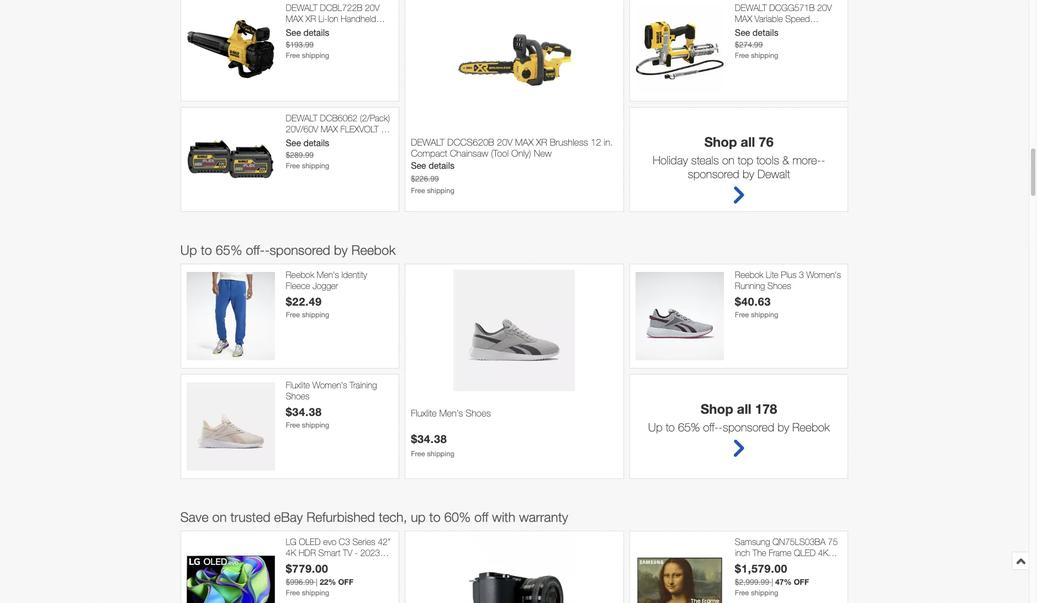 Task type: describe. For each thing, give the bounding box(es) containing it.
$779.00 $996.99 | 22% off free shipping
[[286, 562, 354, 598]]

reebok inside the 'shop all 178 up to 65% off--sponsored by reebok'
[[793, 421, 830, 434]]

brushless
[[550, 137, 588, 148]]

flexvolt
[[341, 124, 379, 134]]

dewalt for variable
[[735, 3, 767, 13]]

inch
[[735, 548, 750, 558]]

fluxlite for fluxlite women's training shoes $34.38 free shipping
[[286, 381, 310, 391]]

60%
[[444, 510, 471, 526]]

see for dewalt dcgg571b 20v max variable speed cordless grease gun (tool only) new
[[735, 28, 750, 37]]

by inside shop all 76 holiday steals on top tools & more-- sponsored by dewalt
[[743, 168, 755, 181]]

max for compact
[[515, 137, 534, 148]]

hdr inside lg oled evo c3 series 42" 4k hdr smart tv - 2023 model
[[299, 548, 316, 558]]

fluxlite for fluxlite men's shoes
[[411, 408, 437, 419]]

up
[[411, 510, 426, 526]]

lite
[[766, 270, 779, 280]]

up to 65% off--sponsored by reebok
[[180, 243, 396, 258]]

2 vertical spatial to
[[429, 510, 441, 526]]

new inside dewalt dcgg571b 20v max variable speed cordless grease gun (tool only) new
[[756, 35, 773, 45]]

dewalt inside dewalt dccs620b 20v max xr brushless 12 in. compact chainsaw (tool only) new see details $226.99 free shipping
[[411, 137, 445, 148]]

see details $289.99 free shipping
[[286, 138, 329, 170]]

details for variable
[[753, 28, 779, 37]]

dewalt dcb6062 (2/pack) 20v/60v max flexvolt 6 ah lithium-ion battery new link
[[286, 113, 393, 145]]

only) for ion
[[333, 24, 351, 34]]

0 horizontal spatial to
[[201, 243, 212, 258]]

jogger
[[313, 281, 338, 291]]

reebok lite plus 3 women's running shoes $40.63 free shipping
[[735, 270, 841, 319]]

up inside the 'shop all 178 up to 65% off--sponsored by reebok'
[[648, 421, 663, 434]]

grease
[[770, 24, 797, 34]]

shipping inside $779.00 $996.99 | 22% off free shipping
[[302, 589, 329, 598]]

ebay
[[274, 510, 303, 526]]

save on trusted ebay refurbished tech, up to 60% off with warranty
[[180, 510, 568, 526]]

qled
[[794, 548, 816, 558]]

qn75ls03ba
[[773, 538, 826, 548]]

see details $274.99 free shipping
[[735, 28, 779, 60]]

free inside $779.00 $996.99 | 22% off free shipping
[[286, 589, 300, 598]]

samsung qn75ls03ba 75 inch the frame qled 4k uhd hdr smart tv qn75ls03bafxza link
[[735, 538, 843, 580]]

uhd
[[735, 559, 753, 569]]

men's for identity
[[317, 270, 339, 280]]

dewalt dcgg571b 20v max variable speed cordless grease gun (tool only) new link
[[735, 3, 843, 45]]

4k inside the samsung qn75ls03ba 75 inch the frame qled 4k uhd hdr smart tv qn75ls03bafxza
[[819, 548, 829, 558]]

$22.49
[[286, 295, 322, 308]]

by inside the 'shop all 178 up to 65% off--sponsored by reebok'
[[778, 421, 789, 434]]

12
[[591, 137, 601, 148]]

0 horizontal spatial off-
[[246, 243, 265, 258]]

tools
[[757, 154, 780, 167]]

off for $1,579.00
[[794, 578, 809, 587]]

all for 178
[[737, 402, 752, 417]]

fluxlite women's training shoes link
[[286, 381, 393, 402]]

compact
[[411, 148, 447, 159]]

samsung qn75ls03ba 75 inch the frame qled 4k uhd hdr smart tv qn75ls03bafxza
[[735, 538, 838, 580]]

battery
[[340, 135, 366, 145]]

training
[[350, 381, 377, 391]]

dewalt for xr
[[286, 3, 318, 13]]

fluxlite women's training shoes $34.38 free shipping
[[286, 381, 377, 430]]

- inside shop all 76 holiday steals on top tools & more-- sponsored by dewalt
[[822, 154, 826, 167]]

lg
[[286, 538, 297, 548]]

reebok men's identity fleece jogger link
[[286, 270, 393, 292]]

lithium-
[[298, 135, 327, 145]]

65% inside the 'shop all 178 up to 65% off--sponsored by reebok'
[[678, 421, 700, 434]]

dewalt dccs620b 20v max xr brushless 12 in. compact chainsaw (tool only) new link
[[411, 137, 618, 161]]

men's for shoes
[[439, 408, 463, 419]]

76
[[759, 134, 774, 150]]

ah)
[[363, 24, 375, 34]]

plus
[[781, 270, 797, 280]]

free inside "see details $274.99 free shipping"
[[735, 51, 749, 60]]

(5
[[354, 24, 361, 34]]

| for $1,579.00
[[772, 578, 774, 587]]

free inside reebok lite plus 3 women's running shoes $40.63 free shipping
[[735, 311, 749, 319]]

$289.99
[[286, 151, 314, 160]]

free inside reebok men's identity fleece jogger $22.49 free shipping
[[286, 311, 300, 319]]

$274.99
[[735, 40, 763, 49]]

&
[[783, 154, 790, 167]]

on inside shop all 76 holiday steals on top tools & more-- sponsored by dewalt
[[722, 154, 735, 167]]

to inside the 'shop all 178 up to 65% off--sponsored by reebok'
[[666, 421, 675, 434]]

max for blower
[[286, 14, 303, 24]]

c3
[[339, 538, 350, 548]]

$34.38 inside fluxlite women's training shoes $34.38 free shipping
[[286, 405, 322, 419]]

details for max
[[304, 138, 329, 148]]

hdr inside the samsung qn75ls03ba 75 inch the frame qled 4k uhd hdr smart tv qn75ls03bafxza
[[755, 559, 773, 569]]

ion inside dewalt dcb6062 (2/pack) 20v/60v max flexvolt 6 ah lithium-ion battery new
[[327, 135, 338, 145]]

trusted
[[231, 510, 271, 526]]

2023
[[361, 548, 380, 558]]

shop all 178 up to 65% off--sponsored by reebok
[[648, 402, 830, 434]]

oled
[[299, 538, 321, 548]]

see details link for dewalt dcgg571b 20v max variable speed cordless grease gun (tool only) new
[[735, 28, 779, 37]]

$40.63
[[735, 295, 771, 308]]

reebok inside reebok lite plus 3 women's running shoes $40.63 free shipping
[[735, 270, 764, 280]]

fleece
[[286, 281, 310, 291]]

dcb6062
[[320, 113, 358, 123]]

(2/pack)
[[360, 113, 390, 123]]

top
[[738, 154, 753, 167]]

evo
[[323, 538, 337, 548]]

new inside dewalt dcbl722b 20v max xr li-ion handheld blower (tool only) (5 ah) new
[[286, 35, 303, 45]]

shipping inside reebok men's identity fleece jogger $22.49 free shipping
[[302, 311, 329, 319]]

see details link for dewalt dcbl722b 20v max xr li-ion handheld blower (tool only) (5 ah) new
[[286, 28, 329, 37]]

li-
[[319, 14, 328, 24]]

free inside $34.38 free shipping
[[411, 450, 425, 458]]

1 horizontal spatial shoes
[[466, 408, 491, 419]]

with
[[492, 510, 516, 526]]

dewalt dcb6062 (2/pack) 20v/60v max flexvolt 6 ah lithium-ion battery new
[[286, 113, 390, 145]]

holiday
[[653, 154, 688, 167]]

47%
[[776, 578, 792, 587]]

(tool inside dewalt dccs620b 20v max xr brushless 12 in. compact chainsaw (tool only) new see details $226.99 free shipping
[[491, 148, 509, 159]]

more-
[[793, 154, 822, 167]]

shipping inside reebok lite plus 3 women's running shoes $40.63 free shipping
[[751, 311, 779, 319]]

xr for brushless
[[536, 137, 548, 148]]

lg oled evo c3 series 42" 4k hdr smart tv - 2023 model
[[286, 538, 391, 569]]

3
[[799, 270, 804, 280]]

4k inside lg oled evo c3 series 42" 4k hdr smart tv - 2023 model
[[286, 548, 296, 558]]

dcgg571b
[[770, 3, 815, 13]]

free inside "see details $193.99 free shipping"
[[286, 51, 300, 60]]

see for dewalt dcb6062 (2/pack) 20v/60v max flexvolt 6 ah lithium-ion battery new
[[286, 138, 301, 148]]

shop for shop all 178
[[701, 402, 734, 417]]

dccs620b
[[448, 137, 495, 148]]

dewalt dcbl722b 20v max xr li-ion handheld blower (tool only) (5 ah) new
[[286, 3, 380, 45]]

tv inside the samsung qn75ls03ba 75 inch the frame qled 4k uhd hdr smart tv qn75ls03bafxza
[[800, 559, 809, 569]]

see details link for dewalt dcb6062 (2/pack) 20v/60v max flexvolt 6 ah lithium-ion battery new
[[286, 138, 329, 148]]

shoes inside fluxlite women's training shoes $34.38 free shipping
[[286, 391, 310, 401]]

reebok men's identity fleece jogger $22.49 free shipping
[[286, 270, 367, 319]]



Task type: vqa. For each thing, say whether or not it's contained in the screenshot.
top Men's
yes



Task type: locate. For each thing, give the bounding box(es) containing it.
ion left battery
[[327, 135, 338, 145]]

20v/60v
[[286, 124, 318, 134]]

all
[[741, 134, 755, 150], [737, 402, 752, 417]]

(tool inside dewalt dcgg571b 20v max variable speed cordless grease gun (tool only) new
[[818, 24, 835, 34]]

shipping
[[302, 51, 329, 60], [751, 51, 779, 60], [302, 162, 329, 170], [427, 187, 455, 195], [302, 311, 329, 319], [751, 311, 779, 319], [302, 421, 329, 430], [427, 450, 455, 458], [302, 589, 329, 598], [751, 589, 779, 598]]

| left 47%
[[772, 578, 774, 587]]

| for $779.00
[[316, 578, 318, 587]]

the
[[753, 548, 767, 558]]

smart inside the samsung qn75ls03ba 75 inch the frame qled 4k uhd hdr smart tv qn75ls03bafxza
[[775, 559, 797, 569]]

shipping inside $1,579.00 $2,999.99 | 47% off free shipping
[[751, 589, 779, 598]]

0 horizontal spatial by
[[334, 243, 348, 258]]

20v up handheld
[[365, 3, 380, 13]]

off
[[475, 510, 489, 526], [338, 578, 354, 587], [794, 578, 809, 587]]

details inside "see details $193.99 free shipping"
[[304, 28, 329, 37]]

0 horizontal spatial up
[[180, 243, 197, 258]]

fluxlite inside fluxlite men's shoes link
[[411, 408, 437, 419]]

1 horizontal spatial smart
[[775, 559, 797, 569]]

xr for li-
[[306, 14, 316, 24]]

22%
[[320, 578, 336, 587]]

(tool down li-
[[313, 24, 330, 34]]

tech,
[[379, 510, 407, 526]]

sponsored down '178'
[[723, 421, 775, 434]]

(tool inside dewalt dcbl722b 20v max xr li-ion handheld blower (tool only) (5 ah) new
[[313, 24, 330, 34]]

20v for dewalt dcbl722b 20v max xr li-ion handheld blower (tool only) (5 ah) new
[[365, 3, 380, 13]]

new down blower
[[286, 35, 303, 45]]

hdr down oled
[[299, 548, 316, 558]]

0 vertical spatial off-
[[246, 243, 265, 258]]

running
[[735, 281, 765, 291]]

20v inside dewalt dccs620b 20v max xr brushless 12 in. compact chainsaw (tool only) new see details $226.99 free shipping
[[497, 137, 513, 148]]

0 horizontal spatial 65%
[[216, 243, 242, 258]]

see details link up $289.99
[[286, 138, 329, 148]]

men's up $34.38 free shipping
[[439, 408, 463, 419]]

0 vertical spatial only)
[[333, 24, 351, 34]]

free inside 'see details $289.99 free shipping'
[[286, 162, 300, 170]]

75
[[828, 538, 838, 548]]

off right 47%
[[794, 578, 809, 587]]

1 horizontal spatial only)
[[512, 148, 531, 159]]

shop inside the 'shop all 178 up to 65% off--sponsored by reebok'
[[701, 402, 734, 417]]

1 horizontal spatial fluxlite
[[411, 408, 437, 419]]

sponsored down steals
[[688, 168, 740, 181]]

shipping inside "see details $193.99 free shipping"
[[302, 51, 329, 60]]

-
[[822, 154, 826, 167], [265, 243, 270, 258], [719, 421, 723, 434], [355, 548, 358, 558]]

20v inside dewalt dcgg571b 20v max variable speed cordless grease gun (tool only) new
[[818, 3, 832, 13]]

off left with
[[475, 510, 489, 526]]

off inside $779.00 $996.99 | 22% off free shipping
[[338, 578, 354, 587]]

see
[[286, 28, 301, 37], [735, 28, 750, 37], [286, 138, 301, 148], [411, 161, 426, 171]]

4k down 75
[[819, 548, 829, 558]]

6
[[381, 124, 386, 134]]

shop up steals
[[705, 134, 737, 150]]

1 horizontal spatial 20v
[[497, 137, 513, 148]]

1 vertical spatial fluxlite
[[411, 408, 437, 419]]

ion down 'dcbl722b' at the left of page
[[328, 14, 338, 24]]

shipping down $193.99
[[302, 51, 329, 60]]

on
[[722, 154, 735, 167], [212, 510, 227, 526]]

max inside dewalt dcb6062 (2/pack) 20v/60v max flexvolt 6 ah lithium-ion battery new
[[321, 124, 338, 134]]

0 horizontal spatial 20v
[[365, 3, 380, 13]]

shipping inside dewalt dccs620b 20v max xr brushless 12 in. compact chainsaw (tool only) new see details $226.99 free shipping
[[427, 187, 455, 195]]

men's inside reebok men's identity fleece jogger $22.49 free shipping
[[317, 270, 339, 280]]

all left 76
[[741, 134, 755, 150]]

see details $193.99 free shipping
[[286, 28, 329, 60]]

shop
[[705, 134, 737, 150], [701, 402, 734, 417]]

off inside $1,579.00 $2,999.99 | 47% off free shipping
[[794, 578, 809, 587]]

women's inside reebok lite plus 3 women's running shoes $40.63 free shipping
[[807, 270, 841, 280]]

0 horizontal spatial on
[[212, 510, 227, 526]]

xr left brushless
[[536, 137, 548, 148]]

2 vertical spatial shoes
[[466, 408, 491, 419]]

only) inside dewalt dcgg571b 20v max variable speed cordless grease gun (tool only) new
[[735, 35, 754, 45]]

42"
[[378, 538, 391, 548]]

0 horizontal spatial shoes
[[286, 391, 310, 401]]

max up cordless
[[735, 14, 753, 24]]

off for $779.00
[[338, 578, 354, 587]]

1 vertical spatial shoes
[[286, 391, 310, 401]]

1 vertical spatial up
[[648, 421, 663, 434]]

ion inside dewalt dcbl722b 20v max xr li-ion handheld blower (tool only) (5 ah) new
[[328, 14, 338, 24]]

details for xr
[[304, 28, 329, 37]]

2 horizontal spatial by
[[778, 421, 789, 434]]

0 vertical spatial ion
[[328, 14, 338, 24]]

$34.38 down fluxlite women's training shoes link
[[286, 405, 322, 419]]

in.
[[604, 137, 613, 148]]

xr inside dewalt dccs620b 20v max xr brushless 12 in. compact chainsaw (tool only) new see details $226.99 free shipping
[[536, 137, 548, 148]]

dewalt up blower
[[286, 3, 318, 13]]

1 vertical spatial shop
[[701, 402, 734, 417]]

0 horizontal spatial xr
[[306, 14, 316, 24]]

shipping inside "see details $274.99 free shipping"
[[751, 51, 779, 60]]

1 vertical spatial women's
[[313, 381, 347, 391]]

0 vertical spatial shoes
[[768, 281, 792, 291]]

only) right chainsaw
[[512, 148, 531, 159]]

free inside fluxlite women's training shoes $34.38 free shipping
[[286, 421, 300, 430]]

0 vertical spatial tv
[[343, 548, 353, 558]]

details down 20v/60v
[[304, 138, 329, 148]]

new inside dewalt dcb6062 (2/pack) 20v/60v max flexvolt 6 ah lithium-ion battery new
[[369, 135, 385, 145]]

20v for dewalt dcgg571b 20v max variable speed cordless grease gun (tool only) new
[[818, 3, 832, 13]]

0 horizontal spatial men's
[[317, 270, 339, 280]]

on right save
[[212, 510, 227, 526]]

xr
[[306, 14, 316, 24], [536, 137, 548, 148]]

shipping down fluxlite women's training shoes link
[[302, 421, 329, 430]]

gun
[[800, 24, 815, 34]]

free inside $1,579.00 $2,999.99 | 47% off free shipping
[[735, 589, 749, 598]]

details down li-
[[304, 28, 329, 37]]

reebok inside reebok men's identity fleece jogger $22.49 free shipping
[[286, 270, 314, 280]]

men's up jogger
[[317, 270, 339, 280]]

fluxlite men's shoes
[[411, 408, 491, 419]]

0 horizontal spatial |
[[316, 578, 318, 587]]

only) left (5
[[333, 24, 351, 34]]

variable
[[755, 14, 783, 24]]

see up $226.99
[[411, 161, 426, 171]]

65%
[[216, 243, 242, 258], [678, 421, 700, 434]]

smart
[[319, 548, 341, 558], [775, 559, 797, 569]]

1 4k from the left
[[286, 548, 296, 558]]

$1,579.00
[[735, 562, 788, 576]]

0 vertical spatial shop
[[705, 134, 737, 150]]

178
[[755, 402, 778, 417]]

(tool for blower
[[313, 24, 330, 34]]

1 vertical spatial only)
[[735, 35, 754, 45]]

$34.38 free shipping
[[411, 432, 455, 458]]

1 horizontal spatial (tool
[[491, 148, 509, 159]]

- inside the 'shop all 178 up to 65% off--sponsored by reebok'
[[719, 421, 723, 434]]

model
[[286, 559, 309, 569]]

chainsaw
[[450, 148, 489, 159]]

1 vertical spatial off-
[[703, 421, 719, 434]]

1 vertical spatial smart
[[775, 559, 797, 569]]

shop all 76 holiday steals on top tools & more-- sponsored by dewalt
[[653, 134, 826, 181]]

$34.38 down the fluxlite men's shoes on the left of page
[[411, 432, 447, 446]]

0 horizontal spatial women's
[[313, 381, 347, 391]]

1 horizontal spatial off
[[475, 510, 489, 526]]

see details link up $193.99
[[286, 28, 329, 37]]

0 vertical spatial women's
[[807, 270, 841, 280]]

see details link for dewalt dccs620b 20v max xr brushless 12 in. compact chainsaw (tool only) new
[[411, 161, 455, 171]]

0 vertical spatial all
[[741, 134, 755, 150]]

1 horizontal spatial |
[[772, 578, 774, 587]]

see for dewalt dcbl722b 20v max xr li-ion handheld blower (tool only) (5 ah) new
[[286, 28, 301, 37]]

(tool right chainsaw
[[491, 148, 509, 159]]

smart inside lg oled evo c3 series 42" 4k hdr smart tv - 2023 model
[[319, 548, 341, 558]]

dewalt up 20v/60v
[[286, 113, 318, 123]]

2 horizontal spatial to
[[666, 421, 675, 434]]

handheld
[[341, 14, 376, 24]]

dewalt inside dewalt dcbl722b 20v max xr li-ion handheld blower (tool only) (5 ah) new
[[286, 3, 318, 13]]

20v right "dccs620b"
[[497, 137, 513, 148]]

shipping down $274.99
[[751, 51, 779, 60]]

women's right 3
[[807, 270, 841, 280]]

2 horizontal spatial only)
[[735, 35, 754, 45]]

$1,579.00 $2,999.99 | 47% off free shipping
[[735, 562, 809, 598]]

1 horizontal spatial hdr
[[755, 559, 773, 569]]

1 horizontal spatial tv
[[800, 559, 809, 569]]

0 vertical spatial on
[[722, 154, 735, 167]]

1 horizontal spatial up
[[648, 421, 663, 434]]

all for 76
[[741, 134, 755, 150]]

new inside dewalt dccs620b 20v max xr brushless 12 in. compact chainsaw (tool only) new see details $226.99 free shipping
[[534, 148, 552, 159]]

$996.99
[[286, 578, 314, 587]]

max inside dewalt dccs620b 20v max xr brushless 12 in. compact chainsaw (tool only) new see details $226.99 free shipping
[[515, 137, 534, 148]]

series
[[353, 538, 376, 548]]

(tool right 'gun'
[[818, 24, 835, 34]]

1 vertical spatial all
[[737, 402, 752, 417]]

women's left the training
[[313, 381, 347, 391]]

1 horizontal spatial 65%
[[678, 421, 700, 434]]

dcbl722b
[[320, 3, 363, 13]]

warranty
[[519, 510, 568, 526]]

2 horizontal spatial shoes
[[768, 281, 792, 291]]

see up $193.99
[[286, 28, 301, 37]]

fluxlite inside fluxlite women's training shoes $34.38 free shipping
[[286, 381, 310, 391]]

details down compact
[[429, 161, 455, 171]]

shipping down $289.99
[[302, 162, 329, 170]]

0 vertical spatial by
[[743, 168, 755, 181]]

| left 22%
[[316, 578, 318, 587]]

shipping down $2,999.99
[[751, 589, 779, 598]]

hdr down the
[[755, 559, 773, 569]]

lg oled evo c3 series 42" 4k hdr smart tv - 2023 model link
[[286, 538, 393, 569]]

off- inside the 'shop all 178 up to 65% off--sponsored by reebok'
[[703, 421, 719, 434]]

max down dcb6062
[[321, 124, 338, 134]]

only)
[[333, 24, 351, 34], [735, 35, 754, 45], [512, 148, 531, 159]]

dewalt inside dewalt dcb6062 (2/pack) 20v/60v max flexvolt 6 ah lithium-ion battery new
[[286, 113, 318, 123]]

tv down c3
[[343, 548, 353, 558]]

dewalt inside dewalt dcgg571b 20v max variable speed cordless grease gun (tool only) new
[[735, 3, 767, 13]]

see up $289.99
[[286, 138, 301, 148]]

sponsored up fleece at the left top of page
[[270, 243, 330, 258]]

to
[[201, 243, 212, 258], [666, 421, 675, 434], [429, 510, 441, 526]]

1 horizontal spatial 4k
[[819, 548, 829, 558]]

1 horizontal spatial on
[[722, 154, 735, 167]]

details inside 'see details $289.99 free shipping'
[[304, 138, 329, 148]]

1 vertical spatial xr
[[536, 137, 548, 148]]

women's inside fluxlite women's training shoes $34.38 free shipping
[[313, 381, 347, 391]]

0 vertical spatial to
[[201, 243, 212, 258]]

1 vertical spatial $34.38
[[411, 432, 447, 446]]

frame
[[769, 548, 792, 558]]

cordless
[[735, 24, 768, 34]]

save
[[180, 510, 209, 526]]

on left top
[[722, 154, 735, 167]]

men's inside fluxlite men's shoes link
[[439, 408, 463, 419]]

shipping inside 'see details $289.99 free shipping'
[[302, 162, 329, 170]]

20v inside dewalt dcbl722b 20v max xr li-ion handheld blower (tool only) (5 ah) new
[[365, 3, 380, 13]]

men's
[[317, 270, 339, 280], [439, 408, 463, 419]]

free inside dewalt dccs620b 20v max xr brushless 12 in. compact chainsaw (tool only) new see details $226.99 free shipping
[[411, 187, 425, 195]]

0 horizontal spatial hdr
[[299, 548, 316, 558]]

only) inside dewalt dccs620b 20v max xr brushless 12 in. compact chainsaw (tool only) new see details $226.99 free shipping
[[512, 148, 531, 159]]

dewalt up variable
[[735, 3, 767, 13]]

$226.99
[[411, 175, 439, 183]]

identity
[[342, 270, 367, 280]]

0 vertical spatial xr
[[306, 14, 316, 24]]

smart down "frame"
[[775, 559, 797, 569]]

shipping down 22%
[[302, 589, 329, 598]]

smart down evo
[[319, 548, 341, 558]]

dewalt up compact
[[411, 137, 445, 148]]

fluxlite men's shoes link
[[411, 408, 618, 432]]

tv down qled
[[800, 559, 809, 569]]

new down cordless
[[756, 35, 773, 45]]

see details link down compact
[[411, 161, 455, 171]]

shoes
[[768, 281, 792, 291], [286, 391, 310, 401], [466, 408, 491, 419]]

steals
[[691, 154, 719, 167]]

1 | from the left
[[316, 578, 318, 587]]

dewalt dcbl722b 20v max xr li-ion handheld blower (tool only) (5 ah) new link
[[286, 3, 393, 45]]

0 horizontal spatial only)
[[333, 24, 351, 34]]

0 horizontal spatial $34.38
[[286, 405, 322, 419]]

dewalt
[[286, 3, 318, 13], [735, 3, 767, 13], [286, 113, 318, 123], [411, 137, 445, 148]]

$779.00
[[286, 562, 329, 576]]

$34.38 inside $34.38 free shipping
[[411, 432, 447, 446]]

shipping inside $34.38 free shipping
[[427, 450, 455, 458]]

off-
[[246, 243, 265, 258], [703, 421, 719, 434]]

shipping down the fluxlite men's shoes on the left of page
[[427, 450, 455, 458]]

details inside "see details $274.99 free shipping"
[[753, 28, 779, 37]]

2 vertical spatial by
[[778, 421, 789, 434]]

0 horizontal spatial (tool
[[313, 24, 330, 34]]

1 vertical spatial hdr
[[755, 559, 773, 569]]

by
[[743, 168, 755, 181], [334, 243, 348, 258], [778, 421, 789, 434]]

2 horizontal spatial 20v
[[818, 3, 832, 13]]

1 vertical spatial 65%
[[678, 421, 700, 434]]

1 horizontal spatial by
[[743, 168, 755, 181]]

1 vertical spatial to
[[666, 421, 675, 434]]

0 vertical spatial up
[[180, 243, 197, 258]]

shipping down $226.99
[[427, 187, 455, 195]]

samsung
[[735, 538, 770, 548]]

sponsored inside the 'shop all 178 up to 65% off--sponsored by reebok'
[[723, 421, 775, 434]]

4k down lg
[[286, 548, 296, 558]]

2 4k from the left
[[819, 548, 829, 558]]

0 horizontal spatial fluxlite
[[286, 381, 310, 391]]

0 vertical spatial smart
[[319, 548, 341, 558]]

xr inside dewalt dcbl722b 20v max xr li-ion handheld blower (tool only) (5 ah) new
[[306, 14, 316, 24]]

refurbished
[[307, 510, 375, 526]]

reebok
[[352, 243, 396, 258], [286, 270, 314, 280], [735, 270, 764, 280], [793, 421, 830, 434]]

max
[[286, 14, 303, 24], [735, 14, 753, 24], [321, 124, 338, 134], [515, 137, 534, 148]]

blower
[[286, 24, 311, 34]]

1 vertical spatial sponsored
[[270, 243, 330, 258]]

all left '178'
[[737, 402, 752, 417]]

sponsored inside shop all 76 holiday steals on top tools & more-- sponsored by dewalt
[[688, 168, 740, 181]]

0 horizontal spatial tv
[[343, 548, 353, 558]]

(tool for gun
[[818, 24, 835, 34]]

shipping down "$22.49"
[[302, 311, 329, 319]]

see up $274.99
[[735, 28, 750, 37]]

only) down cordless
[[735, 35, 754, 45]]

1 vertical spatial by
[[334, 243, 348, 258]]

2 vertical spatial sponsored
[[723, 421, 775, 434]]

reebok lite plus 3 women's running shoes link
[[735, 270, 843, 292]]

1 vertical spatial ion
[[327, 135, 338, 145]]

see inside dewalt dccs620b 20v max xr brushless 12 in. compact chainsaw (tool only) new see details $226.99 free shipping
[[411, 161, 426, 171]]

new down 6
[[369, 135, 385, 145]]

| inside $779.00 $996.99 | 22% off free shipping
[[316, 578, 318, 587]]

shoes inside reebok lite plus 3 women's running shoes $40.63 free shipping
[[768, 281, 792, 291]]

0 vertical spatial 65%
[[216, 243, 242, 258]]

dewalt dcgg571b 20v max variable speed cordless grease gun (tool only) new
[[735, 3, 835, 45]]

0 horizontal spatial smart
[[319, 548, 341, 558]]

details down variable
[[753, 28, 779, 37]]

max left brushless
[[515, 137, 534, 148]]

max for gun
[[735, 14, 753, 24]]

2 horizontal spatial off
[[794, 578, 809, 587]]

ion
[[328, 14, 338, 24], [327, 135, 338, 145]]

shop left '178'
[[701, 402, 734, 417]]

details inside dewalt dccs620b 20v max xr brushless 12 in. compact chainsaw (tool only) new see details $226.99 free shipping
[[429, 161, 455, 171]]

20v right the dcgg571b
[[818, 3, 832, 13]]

shipping inside fluxlite women's training shoes $34.38 free shipping
[[302, 421, 329, 430]]

1 horizontal spatial to
[[429, 510, 441, 526]]

new down brushless
[[534, 148, 552, 159]]

see details link up $274.99
[[735, 28, 779, 37]]

0 vertical spatial men's
[[317, 270, 339, 280]]

only) inside dewalt dcbl722b 20v max xr li-ion handheld blower (tool only) (5 ah) new
[[333, 24, 351, 34]]

see inside 'see details $289.99 free shipping'
[[286, 138, 301, 148]]

- inside lg oled evo c3 series 42" 4k hdr smart tv - 2023 model
[[355, 548, 358, 558]]

dewalt for max
[[286, 113, 318, 123]]

4k
[[286, 548, 296, 558], [819, 548, 829, 558]]

see inside "see details $274.99 free shipping"
[[735, 28, 750, 37]]

all inside shop all 76 holiday steals on top tools & more-- sponsored by dewalt
[[741, 134, 755, 150]]

shipping down $40.63
[[751, 311, 779, 319]]

|
[[316, 578, 318, 587], [772, 578, 774, 587]]

0 vertical spatial $34.38
[[286, 405, 322, 419]]

2 vertical spatial only)
[[512, 148, 531, 159]]

0 vertical spatial sponsored
[[688, 168, 740, 181]]

$193.99
[[286, 40, 314, 49]]

see inside "see details $193.99 free shipping"
[[286, 28, 301, 37]]

tv inside lg oled evo c3 series 42" 4k hdr smart tv - 2023 model
[[343, 548, 353, 558]]

0 vertical spatial fluxlite
[[286, 381, 310, 391]]

shop inside shop all 76 holiday steals on top tools & more-- sponsored by dewalt
[[705, 134, 737, 150]]

| inside $1,579.00 $2,999.99 | 47% off free shipping
[[772, 578, 774, 587]]

qn75ls03bafxza
[[735, 570, 808, 580]]

2 | from the left
[[772, 578, 774, 587]]

1 horizontal spatial xr
[[536, 137, 548, 148]]

details
[[304, 28, 329, 37], [753, 28, 779, 37], [304, 138, 329, 148], [429, 161, 455, 171]]

only) for cordless
[[735, 35, 754, 45]]

1 vertical spatial on
[[212, 510, 227, 526]]

max up blower
[[286, 14, 303, 24]]

1 horizontal spatial off-
[[703, 421, 719, 434]]

shop for shop all 76
[[705, 134, 737, 150]]

ah
[[286, 135, 296, 145]]

1 vertical spatial tv
[[800, 559, 809, 569]]

1 vertical spatial men's
[[439, 408, 463, 419]]

max inside dewalt dcbl722b 20v max xr li-ion handheld blower (tool only) (5 ah) new
[[286, 14, 303, 24]]

off right 22%
[[338, 578, 354, 587]]

1 horizontal spatial men's
[[439, 408, 463, 419]]

1 horizontal spatial women's
[[807, 270, 841, 280]]

up
[[180, 243, 197, 258], [648, 421, 663, 434]]

all inside the 'shop all 178 up to 65% off--sponsored by reebok'
[[737, 402, 752, 417]]

$34.38
[[286, 405, 322, 419], [411, 432, 447, 446]]

hdr
[[299, 548, 316, 558], [755, 559, 773, 569]]

xr left li-
[[306, 14, 316, 24]]

max inside dewalt dcgg571b 20v max variable speed cordless grease gun (tool only) new
[[735, 14, 753, 24]]

dewalt dccs620b 20v max xr brushless 12 in. compact chainsaw (tool only) new see details $226.99 free shipping
[[411, 137, 613, 195]]

0 horizontal spatial 4k
[[286, 548, 296, 558]]

1 horizontal spatial $34.38
[[411, 432, 447, 446]]

0 vertical spatial hdr
[[299, 548, 316, 558]]

2 horizontal spatial (tool
[[818, 24, 835, 34]]

0 horizontal spatial off
[[338, 578, 354, 587]]



